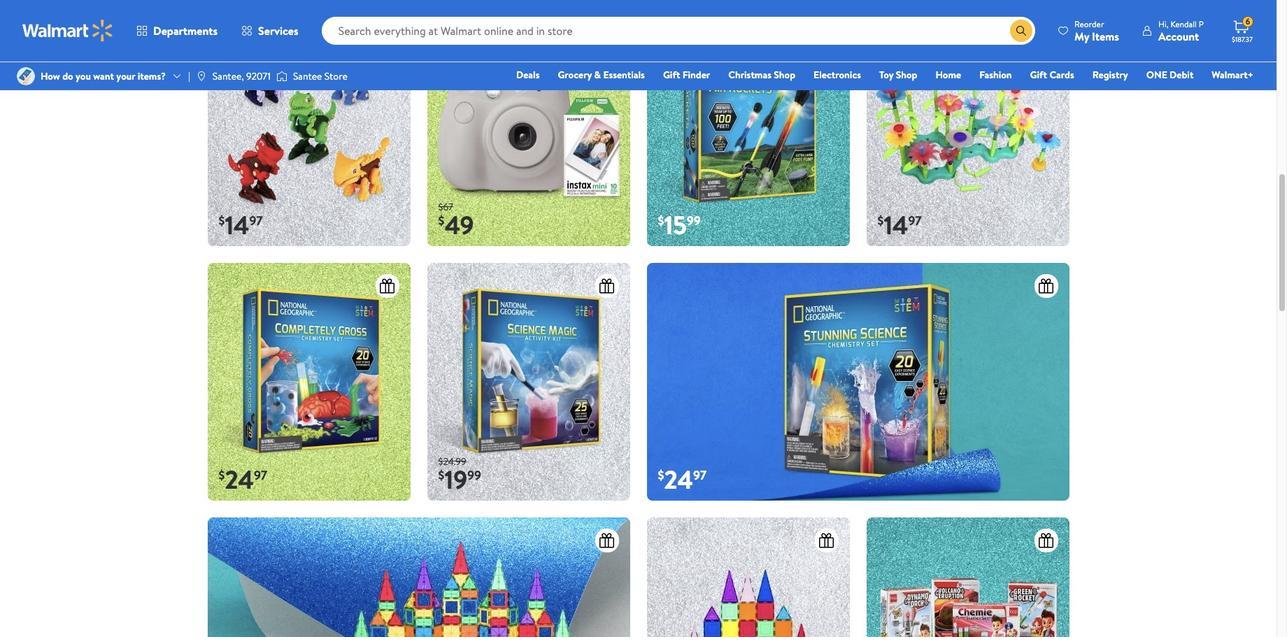 Task type: locate. For each thing, give the bounding box(es) containing it.
1 horizontal spatial gift
[[1031, 68, 1048, 82]]

1 horizontal spatial shop
[[896, 68, 918, 82]]

0 vertical spatial 99
[[687, 212, 701, 230]]

shop inside toy shop link
[[896, 68, 918, 82]]

$ for kid connection build your own garden playset - 169-piece creative floral toy set with convenient storage bucket for endless fun, ages 3+ image
[[878, 212, 884, 230]]

1 gift from the left
[[663, 68, 681, 82]]

97 for kid connection take apart dinos set - 164-piece interactive colorful playset for building 5 unique dinosaurs, with convenient storage bucket, ages 3+ image
[[250, 212, 263, 230]]

0 horizontal spatial  image
[[17, 67, 35, 85]]

19
[[445, 463, 468, 498]]

 image
[[196, 71, 207, 82]]

national geographic rtngexpchemx stunning science chemistry set, 8 years & up, 12 in h x 11 in l image
[[647, 263, 1070, 501]]

santee, 92071
[[213, 69, 271, 83]]

99
[[687, 212, 701, 230], [468, 467, 482, 485]]

kid connection build your own garden playset - 169-piece creative floral toy set with convenient storage bucket for endless fun, ages 3+ image
[[867, 9, 1070, 247]]

1 horizontal spatial 14
[[884, 208, 909, 243]]

items
[[1093, 28, 1120, 44]]

reorder my items
[[1075, 18, 1120, 44]]

essentials
[[604, 68, 645, 82]]

1 $ 14 97 from the left
[[219, 208, 263, 243]]

$ inside $24.99 $ 19 99
[[439, 467, 445, 485]]

1 14 from the left
[[225, 208, 250, 243]]

0 horizontal spatial 24
[[225, 463, 254, 498]]

shop for toy shop
[[896, 68, 918, 82]]

14
[[225, 208, 250, 243], [884, 208, 909, 243]]

1 horizontal spatial $ 24 97
[[658, 463, 707, 498]]

electronics link
[[808, 67, 868, 83]]

97 for national geographic rtngexpchemx stunning science chemistry set, 8 years & up, 12 in h x 11 in l image
[[694, 467, 707, 485]]

toy
[[880, 68, 894, 82]]

2 14 from the left
[[884, 208, 909, 243]]

1 horizontal spatial 24
[[665, 463, 694, 498]]

home link
[[930, 67, 968, 83]]

electronics
[[814, 68, 862, 82]]

walmart image
[[22, 20, 113, 42]]

97
[[250, 212, 263, 230], [909, 212, 922, 230], [254, 467, 267, 485], [694, 467, 707, 485]]

 image
[[17, 67, 35, 85], [276, 69, 288, 83]]

2 gift from the left
[[1031, 68, 1048, 82]]

hi,
[[1159, 18, 1169, 30]]

$67
[[439, 200, 454, 214]]

6 $187.37
[[1233, 16, 1254, 44]]

gift left finder
[[663, 68, 681, 82]]

0 horizontal spatial $ 24 97
[[219, 463, 267, 498]]

0 horizontal spatial 99
[[468, 467, 482, 485]]

shop
[[774, 68, 796, 82], [896, 68, 918, 82]]

0 horizontal spatial 14
[[225, 208, 250, 243]]

grocery & essentials link
[[552, 67, 652, 83]]

1 horizontal spatial 99
[[687, 212, 701, 230]]

shop right toy
[[896, 68, 918, 82]]

your
[[116, 69, 135, 83]]

hi, kendall p account
[[1159, 18, 1205, 44]]

0 horizontal spatial shop
[[774, 68, 796, 82]]

christmas shop link
[[723, 67, 802, 83]]

0 horizontal spatial $ 14 97
[[219, 208, 263, 243]]

1 horizontal spatial $ 14 97
[[878, 208, 922, 243]]

 image left how
[[17, 67, 35, 85]]

deals
[[517, 68, 540, 82]]

2 shop from the left
[[896, 68, 918, 82]]

you
[[76, 69, 91, 83]]

$ 14 97 for kid connection take apart dinos set - 164-piece interactive colorful playset for building 5 unique dinosaurs, with convenient storage bucket, ages 3+ image
[[219, 208, 263, 243]]

$
[[219, 212, 225, 230], [439, 212, 445, 230], [658, 212, 665, 230], [878, 212, 884, 230], [219, 467, 225, 485], [439, 467, 445, 485], [658, 467, 665, 485]]

$ inside $ 15 99
[[658, 212, 665, 230]]

gift cards
[[1031, 68, 1075, 82]]

 image right the '92071'
[[276, 69, 288, 83]]

$187.37
[[1233, 34, 1254, 44]]

15
[[665, 208, 687, 243]]

debit
[[1170, 68, 1194, 82]]

do
[[62, 69, 73, 83]]

registry link
[[1087, 67, 1135, 83]]

christmas
[[729, 68, 772, 82]]

shop inside christmas shop link
[[774, 68, 796, 82]]

14 for kid connection take apart dinos set - 164-piece interactive colorful playset for building 5 unique dinosaurs, with convenient storage bucket, ages 3+ image
[[225, 208, 250, 243]]

1 horizontal spatial  image
[[276, 69, 288, 83]]

1 shop from the left
[[774, 68, 796, 82]]

cards
[[1050, 68, 1075, 82]]

shop right christmas
[[774, 68, 796, 82]]

0 horizontal spatial gift
[[663, 68, 681, 82]]

registry
[[1093, 68, 1129, 82]]

gift left cards on the top right of page
[[1031, 68, 1048, 82]]

2 $ 24 97 from the left
[[658, 463, 707, 498]]

one
[[1147, 68, 1168, 82]]

national geographic science magic activity kit for child or teen ages 8 years and up image
[[427, 263, 630, 501]]

how do you want your items?
[[41, 69, 166, 83]]

best choice products 265-piece kids magnetic tiles set construction building blocks educational stem toy image
[[208, 518, 630, 638]]

1 24 from the left
[[225, 463, 254, 498]]

gift cards link
[[1024, 67, 1081, 83]]

24
[[225, 463, 254, 498], [665, 463, 694, 498]]

christmas shop
[[729, 68, 796, 82]]

1 vertical spatial 99
[[468, 467, 482, 485]]

2 24 from the left
[[665, 463, 694, 498]]

p
[[1200, 18, 1205, 30]]

2 $ 14 97 from the left
[[878, 208, 922, 243]]

$ 14 97
[[219, 208, 263, 243], [878, 208, 922, 243]]

1 $ 24 97 from the left
[[219, 463, 267, 498]]

gift
[[663, 68, 681, 82], [1031, 68, 1048, 82]]

99 inside $24.99 $ 19 99
[[468, 467, 482, 485]]

$ 24 97
[[219, 463, 267, 498], [658, 463, 707, 498]]

fashion
[[980, 68, 1013, 82]]

gift for gift cards
[[1031, 68, 1048, 82]]

24 for national geographic gross chemistry set - 10 science experiments for children ages 8 years and up image
[[225, 463, 254, 498]]

kid connection take apart dinos set - 164-piece interactive colorful playset for building 5 unique dinosaurs, with convenient storage bucket, ages 3+ image
[[208, 9, 411, 247]]

walmart+ link
[[1206, 67, 1261, 83]]

$ for kid connection take apart dinos set - 164-piece interactive colorful playset for building 5 unique dinosaurs, with convenient storage bucket, ages 3+ image
[[219, 212, 225, 230]]

one debit
[[1147, 68, 1194, 82]]



Task type: vqa. For each thing, say whether or not it's contained in the screenshot.
Kid Connection Take Apart Dinos Set - 164-Piece Interactive Colorful Playset for Building 5 Unique Dinosaurs, with Convenient Storage Bucket, Ages 3+ 'image''s "97"
yes



Task type: describe. For each thing, give the bounding box(es) containing it.
finder
[[683, 68, 711, 82]]

&
[[595, 68, 601, 82]]

6
[[1246, 16, 1251, 27]]

 image for santee store
[[276, 69, 288, 83]]

$ 24 97 for national geographic rtngexpchemx stunning science chemistry set, 8 years & up, 12 in h x 11 in l image
[[658, 463, 707, 498]]

search icon image
[[1016, 25, 1028, 36]]

santee store
[[293, 69, 348, 83]]

99 inside $ 15 99
[[687, 212, 701, 230]]

gift for gift finder
[[663, 68, 681, 82]]

97 for kid connection build your own garden playset - 169-piece creative floral toy set with convenient storage bucket for endless fun, ages 3+ image
[[909, 212, 922, 230]]

toy shop link
[[874, 67, 924, 83]]

gift finder
[[663, 68, 711, 82]]

fashion link
[[974, 67, 1019, 83]]

$ for national geographic ultimate led rocket science set for teen or kids 8 years and up image
[[658, 212, 665, 230]]

$ 15 99
[[658, 208, 701, 243]]

home
[[936, 68, 962, 82]]

$ 24 97 for national geographic gross chemistry set - 10 science experiments for children ages 8 years and up image
[[219, 463, 267, 498]]

Search search field
[[322, 17, 1036, 45]]

picassotiles 61 piece magnetic building blocks set, construction toy, multicolor image
[[647, 518, 850, 638]]

services button
[[230, 14, 311, 48]]

Walmart Site-Wide search field
[[322, 17, 1036, 45]]

gift finder link
[[657, 67, 717, 83]]

24 for national geographic rtngexpchemx stunning science chemistry set, 8 years & up, 12 in h x 11 in l image
[[665, 463, 694, 498]]

$ 14 97 for kid connection build your own garden playset - 169-piece creative floral toy set with convenient storage bucket for endless fun, ages 3+ image
[[878, 208, 922, 243]]

49
[[445, 208, 474, 243]]

14 for kid connection build your own garden playset - 169-piece creative floral toy set with convenient storage bucket for endless fun, ages 3+ image
[[884, 208, 909, 243]]

my
[[1075, 28, 1090, 44]]

one debit link
[[1141, 67, 1201, 83]]

$24.99 $ 19 99
[[439, 455, 482, 498]]

santee
[[293, 69, 322, 83]]

best choice products 4-in-1 science project kit, stem & steam diy lab experiments for kids image
[[867, 518, 1070, 638]]

 image for how do you want your items?
[[17, 67, 35, 85]]

deals link
[[510, 67, 546, 83]]

reorder
[[1075, 18, 1105, 30]]

92071
[[246, 69, 271, 83]]

santee,
[[213, 69, 244, 83]]

|
[[188, 69, 190, 83]]

departments
[[153, 23, 218, 38]]

$ inside the $67 $ 49
[[439, 212, 445, 230]]

$24.99
[[439, 455, 467, 469]]

items?
[[138, 69, 166, 83]]

account
[[1159, 28, 1200, 44]]

toy shop
[[880, 68, 918, 82]]

kendall
[[1171, 18, 1198, 30]]

national geographic ultimate led rocket science set for teen or kids 8 years and up image
[[647, 9, 850, 247]]

$67 $ 49
[[439, 200, 474, 243]]

want
[[93, 69, 114, 83]]

shop for christmas shop
[[774, 68, 796, 82]]

walmart+
[[1213, 68, 1254, 82]]

fujifilm instax mini 7+ exclusive blister bundle with bonus pack of film (10-pack mini film), gray image
[[427, 9, 630, 247]]

$ for national geographic gross chemistry set - 10 science experiments for children ages 8 years and up image
[[219, 467, 225, 485]]

services
[[258, 23, 299, 38]]

departments button
[[125, 14, 230, 48]]

store
[[325, 69, 348, 83]]

$ for national geographic rtngexpchemx stunning science chemistry set, 8 years & up, 12 in h x 11 in l image
[[658, 467, 665, 485]]

national geographic gross chemistry set - 10 science experiments for children ages 8 years and up image
[[208, 263, 411, 501]]

how
[[41, 69, 60, 83]]

grocery & essentials
[[558, 68, 645, 82]]

grocery
[[558, 68, 592, 82]]

97 for national geographic gross chemistry set - 10 science experiments for children ages 8 years and up image
[[254, 467, 267, 485]]



